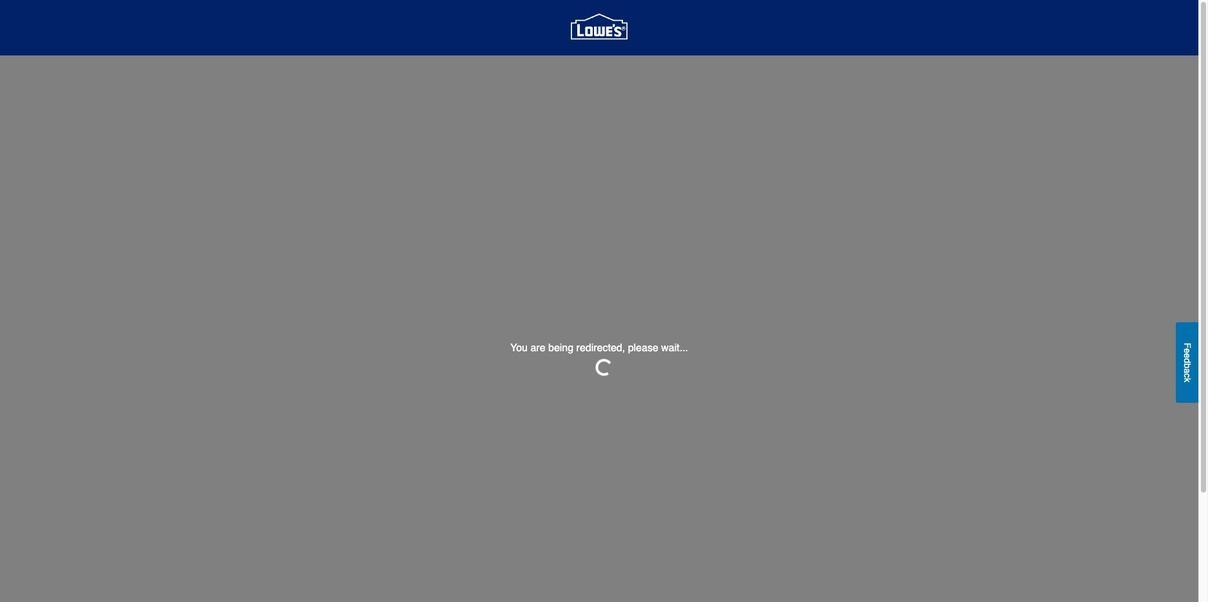 Task type: locate. For each thing, give the bounding box(es) containing it.
main content
[[0, 55, 1199, 602]]



Task type: vqa. For each thing, say whether or not it's contained in the screenshot.
Main Content
yes



Task type: describe. For each thing, give the bounding box(es) containing it.
lowe's home improvement logo image
[[571, 0, 628, 56]]



